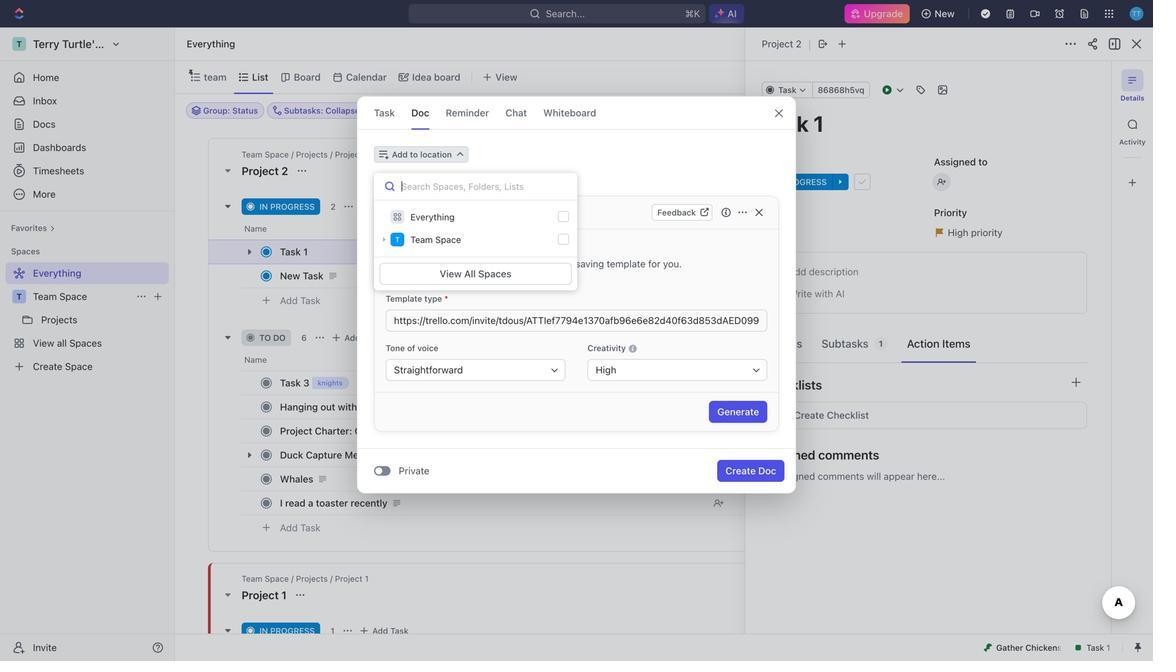 Task type: describe. For each thing, give the bounding box(es) containing it.
progress for 1
[[270, 626, 315, 636]]

add to location button
[[374, 146, 468, 163]]

in for 1
[[259, 626, 268, 636]]

project 2 |
[[762, 37, 811, 51]]

toaster
[[316, 497, 348, 509]]

assigned for assigned to
[[934, 156, 976, 167]]

create doc button
[[717, 460, 785, 482]]

invite
[[33, 642, 57, 653]]

hanging out with friends
[[280, 401, 393, 413]]

time-
[[552, 258, 576, 269]]

subtasks
[[822, 337, 869, 350]]

task 3 link
[[277, 373, 702, 393]]

view all spaces button
[[380, 263, 572, 285]]

timesheets
[[33, 165, 84, 176]]

project charter: geode and granite tools update link
[[277, 421, 702, 441]]

describe
[[386, 258, 425, 269]]

add task button for 1
[[356, 623, 414, 639]]

here...
[[917, 471, 945, 482]]

update
[[468, 425, 502, 437]]

calendar
[[346, 71, 387, 83]]

view all spaces
[[440, 268, 512, 279]]

favorites button
[[5, 220, 61, 236]]

capture
[[306, 449, 342, 461]]

turn repetitive work into templates describe a workflow and we'll build a time-saving template for you.
[[386, 242, 682, 269]]

team space link
[[33, 286, 130, 308]]

spaces inside 'sidebar' navigation
[[11, 246, 40, 256]]

Name this Doc... field
[[358, 171, 796, 187]]

team
[[204, 71, 227, 83]]

assigned comments
[[762, 448, 879, 462]]

ai
[[836, 288, 845, 299]]

board link
[[291, 68, 321, 87]]

0 horizontal spatial a
[[308, 497, 313, 509]]

project for project charter: geode and granite tools update
[[280, 425, 312, 437]]

⌘k
[[685, 8, 700, 19]]

add task button for 6
[[328, 329, 386, 346]]

upgrade
[[864, 8, 903, 19]]

assigned to
[[934, 156, 988, 167]]

inbox link
[[5, 90, 169, 112]]

*
[[444, 294, 448, 303]]

generate template
[[386, 207, 468, 218]]

calendar link
[[343, 68, 387, 87]]

into
[[488, 242, 507, 255]]

templates
[[510, 242, 560, 255]]

with inside button
[[815, 288, 833, 299]]

tone
[[386, 343, 405, 353]]

status
[[766, 156, 795, 167]]

docs link
[[5, 113, 169, 135]]

0 horizontal spatial to
[[259, 333, 271, 343]]

template
[[386, 294, 422, 303]]

team link
[[201, 68, 227, 87]]

add to location
[[392, 150, 452, 159]]

duck
[[280, 449, 303, 461]]

chat button
[[506, 97, 527, 129]]

Edit task name text field
[[762, 111, 1087, 137]]

do
[[273, 333, 286, 343]]

drumstick bite image
[[984, 644, 992, 652]]

type
[[424, 294, 442, 303]]

doc inside button
[[758, 465, 776, 476]]

project for project 2 |
[[762, 38, 793, 49]]

assigned for assigned comments
[[762, 448, 815, 462]]

will
[[867, 471, 881, 482]]

|
[[808, 37, 811, 51]]

action items
[[907, 337, 971, 350]]

whales
[[280, 473, 313, 485]]

dates
[[766, 207, 792, 218]]

you.
[[663, 258, 682, 269]]

view
[[440, 268, 462, 279]]

description
[[809, 266, 859, 277]]

1 horizontal spatial space
[[435, 234, 461, 245]]

create for create checklist
[[794, 409, 824, 421]]

write with ai button
[[767, 283, 1082, 305]]

list link
[[249, 68, 268, 87]]

create checklist
[[794, 409, 869, 421]]

progress for 2
[[270, 202, 315, 211]]

assignees button
[[563, 102, 627, 119]]

upgrade link
[[845, 4, 910, 23]]

granite
[[406, 425, 439, 437]]

i
[[280, 497, 283, 509]]

read
[[285, 497, 306, 509]]

docs
[[33, 118, 56, 130]]

team inside 'sidebar' navigation
[[33, 291, 57, 302]]

of
[[407, 343, 415, 353]]

dashboards link
[[5, 137, 169, 159]]

task sidebar navigation tab list
[[1117, 69, 1148, 194]]

2 for project 2 |
[[796, 38, 802, 49]]

task 1 link
[[277, 242, 702, 262]]

task inside turn repetitive work into templates dialog
[[374, 107, 395, 118]]

2 for project 2
[[281, 164, 288, 177]]

team space, , element
[[12, 290, 26, 303]]

0 vertical spatial template
[[429, 207, 468, 218]]

checklist
[[827, 409, 869, 421]]

i read a toaster recently link
[[277, 493, 702, 513]]

tone of voice
[[386, 343, 438, 353]]

all assigned comments will appear here...
[[762, 471, 945, 482]]

friends
[[360, 401, 393, 413]]

list
[[252, 71, 268, 83]]

write
[[789, 288, 812, 299]]

sidebar navigation
[[0, 27, 175, 661]]



Task type: locate. For each thing, give the bounding box(es) containing it.
1 vertical spatial comments
[[818, 471, 864, 482]]

generate for generate
[[717, 406, 759, 417]]

0 vertical spatial assigned
[[934, 156, 976, 167]]

everything link
[[183, 36, 239, 52]]

in progress down "project 2"
[[259, 202, 315, 211]]

comments down assigned comments
[[818, 471, 864, 482]]

0 horizontal spatial everything
[[187, 38, 235, 49]]

assigned down edit task name text box
[[934, 156, 976, 167]]

0 vertical spatial and
[[478, 258, 495, 269]]

1 vertical spatial generate
[[717, 406, 759, 417]]

0 horizontal spatial assigned
[[762, 448, 815, 462]]

1 vertical spatial team
[[33, 291, 57, 302]]

team right team space, , element
[[33, 291, 57, 302]]

favorites
[[11, 223, 47, 233]]

2 vertical spatial 2
[[331, 202, 336, 211]]

whiteboard
[[543, 107, 596, 118]]

template down search spaces, folders, lists "text box"
[[429, 207, 468, 218]]

saving
[[576, 258, 604, 269]]

i read a toaster recently
[[280, 497, 388, 509]]

create doc
[[726, 465, 776, 476]]

t up describe
[[395, 235, 400, 244]]

team space right team space, , element
[[33, 291, 87, 302]]

chat
[[506, 107, 527, 118]]

1 in from the top
[[259, 202, 268, 211]]

hanging
[[280, 401, 318, 413]]

new for new
[[935, 8, 955, 19]]

1 vertical spatial spaces
[[478, 268, 512, 279]]

1 horizontal spatial everything
[[410, 212, 455, 222]]

0 horizontal spatial create
[[726, 465, 756, 476]]

team space
[[410, 234, 461, 245], [33, 291, 87, 302]]

generate for generate template
[[386, 207, 427, 218]]

2 in from the top
[[259, 626, 268, 636]]

assigned inside dropdown button
[[762, 448, 815, 462]]

1 vertical spatial with
[[338, 401, 357, 413]]

space up the workflow
[[435, 234, 461, 245]]

t
[[395, 235, 400, 244], [17, 292, 22, 301]]

timesheets link
[[5, 160, 169, 182]]

0 vertical spatial in
[[259, 202, 268, 211]]

all left assigned
[[762, 471, 773, 482]]

1 vertical spatial details
[[767, 337, 802, 350]]

spaces down favorites
[[11, 246, 40, 256]]

generate up create doc
[[717, 406, 759, 417]]

project 2 link
[[762, 38, 802, 49]]

0 horizontal spatial template
[[429, 207, 468, 218]]

add description
[[789, 266, 859, 277]]

0 horizontal spatial and
[[387, 425, 404, 437]]

new down task 1
[[280, 270, 300, 281]]

repetitive
[[411, 242, 458, 255]]

tools
[[442, 425, 466, 437]]

2 inside project 2 |
[[796, 38, 802, 49]]

add task for 6
[[345, 333, 381, 343]]

create
[[794, 409, 824, 421], [726, 465, 756, 476]]

1 vertical spatial space
[[59, 291, 87, 302]]

0 horizontal spatial t
[[17, 292, 22, 301]]

0 vertical spatial create
[[794, 409, 824, 421]]

comments inside dropdown button
[[818, 448, 879, 462]]

1 vertical spatial all
[[762, 471, 773, 482]]

doc button
[[411, 97, 429, 129]]

mehtods
[[345, 449, 384, 461]]

private
[[399, 465, 429, 476]]

task 3
[[280, 377, 309, 389]]

feedback button
[[652, 204, 713, 221]]

0 vertical spatial space
[[435, 234, 461, 245]]

0 horizontal spatial new
[[280, 270, 300, 281]]

1 horizontal spatial to
[[410, 150, 418, 159]]

1 horizontal spatial with
[[815, 288, 833, 299]]

2 horizontal spatial a
[[544, 258, 549, 269]]

1 vertical spatial everything
[[410, 212, 455, 222]]

0 horizontal spatial all
[[464, 268, 476, 279]]

everything inside 'link'
[[187, 38, 235, 49]]

activity
[[1119, 138, 1146, 146]]

reminder
[[446, 107, 489, 118]]

1 vertical spatial template
[[607, 258, 646, 269]]

2 in progress from the top
[[259, 626, 315, 636]]

task 1
[[280, 246, 308, 257]]

assigned
[[776, 471, 815, 482]]

1 vertical spatial in
[[259, 626, 268, 636]]

team space down generate template
[[410, 234, 461, 245]]

in progress for 2
[[259, 202, 315, 211]]

checklists
[[762, 378, 822, 392]]

0 vertical spatial details
[[1121, 94, 1145, 102]]

add task for 2
[[373, 202, 410, 211]]

0 vertical spatial with
[[815, 288, 833, 299]]

action
[[907, 337, 940, 350]]

0 vertical spatial team
[[410, 234, 433, 245]]

add
[[392, 150, 408, 159], [373, 202, 389, 211], [789, 266, 806, 277], [280, 295, 298, 306], [345, 333, 360, 343], [280, 522, 298, 533], [372, 626, 388, 636]]

details up checklists
[[767, 337, 802, 350]]

0 horizontal spatial team space
[[33, 291, 87, 302]]

comments up all assigned comments will appear here...
[[818, 448, 879, 462]]

Search Spaces, Folders, Lists text field
[[374, 173, 577, 200]]

details inside button
[[767, 337, 802, 350]]

1 horizontal spatial create
[[794, 409, 824, 421]]

doc down assigned comments
[[758, 465, 776, 476]]

template type *
[[386, 294, 448, 303]]

reminder button
[[446, 97, 489, 129]]

1 vertical spatial doc
[[758, 465, 776, 476]]

a down repetitive at the top left
[[428, 258, 433, 269]]

turn
[[386, 242, 409, 255]]

0 vertical spatial spaces
[[11, 246, 40, 256]]

create left assigned
[[726, 465, 756, 476]]

1 horizontal spatial template
[[607, 258, 646, 269]]

1 horizontal spatial all
[[762, 471, 773, 482]]

geode
[[355, 425, 384, 437]]

create down checklists
[[794, 409, 824, 421]]

a right read on the bottom
[[308, 497, 313, 509]]

create checklist button
[[762, 402, 1087, 429]]

0 vertical spatial progress
[[270, 202, 315, 211]]

and down into
[[478, 258, 495, 269]]

1 vertical spatial 2
[[281, 164, 288, 177]]

1 horizontal spatial team
[[410, 234, 433, 245]]

idea board link
[[409, 68, 460, 87]]

all inside button
[[464, 268, 476, 279]]

progress
[[270, 202, 315, 211], [270, 626, 315, 636]]

0 horizontal spatial space
[[59, 291, 87, 302]]

new for new task
[[280, 270, 300, 281]]

task
[[374, 107, 395, 118], [392, 202, 410, 211], [280, 246, 301, 257], [303, 270, 324, 281], [300, 295, 321, 306], [363, 333, 381, 343], [280, 377, 301, 389], [300, 522, 321, 533], [390, 626, 409, 636]]

1 horizontal spatial t
[[395, 235, 400, 244]]

add to location button
[[374, 146, 468, 163]]

workflow
[[436, 258, 475, 269]]

0 horizontal spatial spaces
[[11, 246, 40, 256]]

new inside button
[[935, 8, 955, 19]]

in down "project 2"
[[259, 202, 268, 211]]

template inside turn repetitive work into templates describe a workflow and we'll build a time-saving template for you.
[[607, 258, 646, 269]]

1 horizontal spatial 2
[[331, 202, 336, 211]]

1 vertical spatial in progress
[[259, 626, 315, 636]]

0 horizontal spatial team
[[33, 291, 57, 302]]

everything
[[187, 38, 235, 49], [410, 212, 455, 222]]

1 vertical spatial and
[[387, 425, 404, 437]]

new task link
[[277, 266, 702, 286]]

1 horizontal spatial and
[[478, 258, 495, 269]]

project
[[762, 38, 793, 49], [242, 164, 279, 177], [280, 425, 312, 437], [242, 589, 279, 602]]

86868h5vq
[[818, 85, 865, 95]]

2 progress from the top
[[270, 626, 315, 636]]

1 horizontal spatial assigned
[[934, 156, 976, 167]]

86868h5vq button
[[812, 82, 870, 98]]

1 horizontal spatial details
[[1121, 94, 1145, 102]]

idea
[[412, 71, 432, 83]]

progress down "project 2"
[[270, 202, 315, 211]]

to for assigned
[[979, 156, 988, 167]]

e.g. Bug report, Sales KPIs, Employee Accountability Form text field
[[394, 310, 759, 331]]

assigned comments button
[[762, 439, 1087, 472]]

a right build
[[544, 258, 549, 269]]

assignees
[[580, 106, 621, 115]]

and
[[478, 258, 495, 269], [387, 425, 404, 437]]

to inside button
[[410, 150, 418, 159]]

1 progress from the top
[[270, 202, 315, 211]]

hanging out with friends link
[[277, 397, 702, 417]]

0 vertical spatial comments
[[818, 448, 879, 462]]

0 horizontal spatial details
[[767, 337, 802, 350]]

to for add
[[410, 150, 418, 159]]

out
[[320, 401, 335, 413]]

details inside the task sidebar navigation tab list
[[1121, 94, 1145, 102]]

1 in progress from the top
[[259, 202, 315, 211]]

comments
[[818, 448, 879, 462], [818, 471, 864, 482]]

turn repetitive work into templates dialog
[[357, 96, 796, 494]]

add task button for 2
[[357, 198, 415, 215]]

whales link
[[277, 469, 702, 489]]

task button
[[374, 97, 395, 129]]

2
[[796, 38, 802, 49], [281, 164, 288, 177], [331, 202, 336, 211]]

search...
[[546, 8, 585, 19]]

2 horizontal spatial to
[[979, 156, 988, 167]]

1 horizontal spatial team space
[[410, 234, 461, 245]]

progress down 'project 1'
[[270, 626, 315, 636]]

spaces down task 1 link
[[478, 268, 512, 279]]

project for project 2
[[242, 164, 279, 177]]

with left ai
[[815, 288, 833, 299]]

1 vertical spatial progress
[[270, 626, 315, 636]]

0 vertical spatial new
[[935, 8, 955, 19]]

2 horizontal spatial 2
[[796, 38, 802, 49]]

add task button
[[357, 198, 415, 215], [274, 292, 326, 309], [328, 329, 386, 346], [274, 520, 326, 536], [356, 623, 414, 639]]

1 horizontal spatial spaces
[[478, 268, 512, 279]]

team right "turn"
[[410, 234, 433, 245]]

generate inside button
[[717, 406, 759, 417]]

everything up "team"
[[187, 38, 235, 49]]

spaces inside button
[[478, 268, 512, 279]]

create for create doc
[[726, 465, 756, 476]]

in down 'project 1'
[[259, 626, 268, 636]]

board
[[294, 71, 321, 83]]

0 horizontal spatial doc
[[411, 107, 429, 118]]

1 horizontal spatial a
[[428, 258, 433, 269]]

doc down "idea"
[[411, 107, 429, 118]]

write with ai
[[789, 288, 845, 299]]

project for project 1
[[242, 589, 279, 602]]

0 vertical spatial all
[[464, 268, 476, 279]]

location
[[420, 150, 452, 159]]

Search tasks... text field
[[1008, 100, 1145, 121]]

1 horizontal spatial generate
[[717, 406, 759, 417]]

0 horizontal spatial with
[[338, 401, 357, 413]]

all right view
[[464, 268, 476, 279]]

and right geode in the left bottom of the page
[[387, 425, 404, 437]]

in progress for 1
[[259, 626, 315, 636]]

new right upgrade
[[935, 8, 955, 19]]

1 vertical spatial create
[[726, 465, 756, 476]]

project inside project 2 |
[[762, 38, 793, 49]]

0 vertical spatial everything
[[187, 38, 235, 49]]

0 horizontal spatial generate
[[386, 207, 427, 218]]

0 vertical spatial in progress
[[259, 202, 315, 211]]

in for 2
[[259, 202, 268, 211]]

new
[[935, 8, 955, 19], [280, 270, 300, 281]]

space
[[435, 234, 461, 245], [59, 291, 87, 302]]

charter:
[[315, 425, 352, 437]]

assigned
[[934, 156, 976, 167], [762, 448, 815, 462]]

0 vertical spatial team space
[[410, 234, 461, 245]]

6
[[301, 333, 307, 343]]

generate up "turn"
[[386, 207, 427, 218]]

0 vertical spatial t
[[395, 235, 400, 244]]

details up the activity
[[1121, 94, 1145, 102]]

everything up repetitive at the top left
[[410, 212, 455, 222]]

t left team space link
[[17, 292, 22, 301]]

to do
[[259, 333, 286, 343]]

in progress down 'project 1'
[[259, 626, 315, 636]]

feedback
[[657, 208, 696, 217]]

assigned up assigned
[[762, 448, 815, 462]]

add task for 1
[[372, 626, 409, 636]]

add inside dropdown button
[[392, 150, 408, 159]]

to
[[410, 150, 418, 159], [979, 156, 988, 167], [259, 333, 271, 343]]

we'll
[[497, 258, 517, 269]]

home link
[[5, 67, 169, 89]]

1 vertical spatial new
[[280, 270, 300, 281]]

appear
[[884, 471, 915, 482]]

team space inside 'sidebar' navigation
[[33, 291, 87, 302]]

dashboards
[[33, 142, 86, 153]]

with right out
[[338, 401, 357, 413]]

project 2
[[242, 164, 291, 177]]

0 vertical spatial generate
[[386, 207, 427, 218]]

space inside 'sidebar' navigation
[[59, 291, 87, 302]]

0 vertical spatial doc
[[411, 107, 429, 118]]

1 vertical spatial team space
[[33, 291, 87, 302]]

1 vertical spatial assigned
[[762, 448, 815, 462]]

inbox
[[33, 95, 57, 106]]

0 horizontal spatial 2
[[281, 164, 288, 177]]

add inside "button"
[[789, 266, 806, 277]]

1 horizontal spatial doc
[[758, 465, 776, 476]]

1 horizontal spatial new
[[935, 8, 955, 19]]

template left the for
[[607, 258, 646, 269]]

t inside 'sidebar' navigation
[[17, 292, 22, 301]]

and inside turn repetitive work into templates describe a workflow and we'll build a time-saving template for you.
[[478, 258, 495, 269]]

doc
[[411, 107, 429, 118], [758, 465, 776, 476]]

1 vertical spatial t
[[17, 292, 22, 301]]

0 vertical spatial 2
[[796, 38, 802, 49]]

space right team space, , element
[[59, 291, 87, 302]]

create inside turn repetitive work into templates dialog
[[726, 465, 756, 476]]



Task type: vqa. For each thing, say whether or not it's contained in the screenshot.
here.
no



